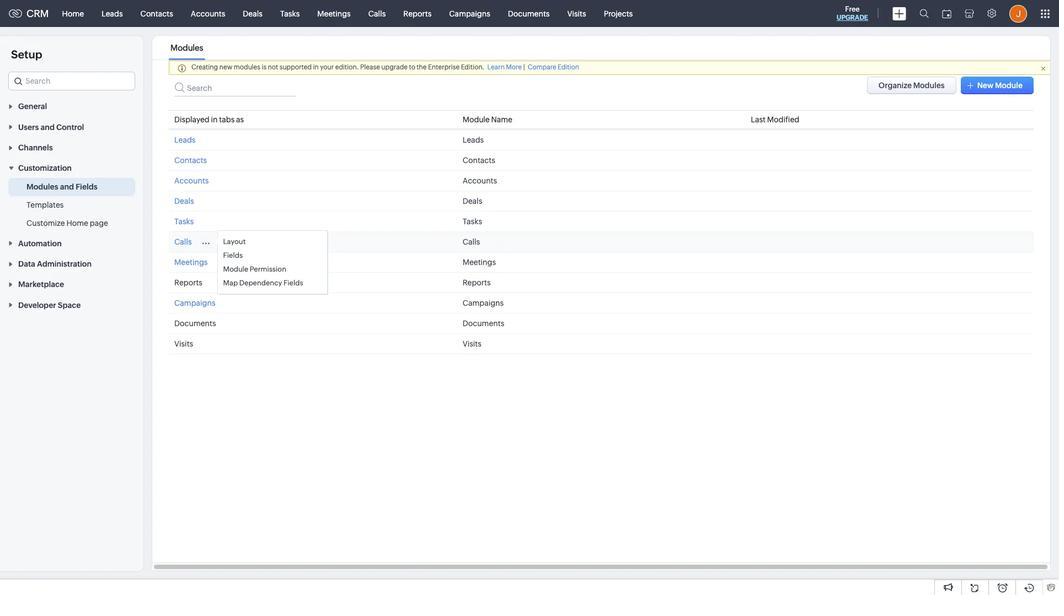 Task type: locate. For each thing, give the bounding box(es) containing it.
1 horizontal spatial contacts
[[174, 156, 207, 165]]

general
[[18, 102, 47, 111]]

1 horizontal spatial module
[[463, 115, 490, 124]]

more
[[506, 63, 522, 71]]

deals
[[243, 9, 263, 18], [174, 197, 194, 206], [463, 197, 482, 206]]

fields inside customization region
[[76, 183, 98, 192]]

and for users
[[41, 123, 55, 132]]

enterprise
[[428, 63, 460, 71]]

modules for modules
[[171, 43, 203, 52]]

edition
[[558, 63, 579, 71]]

1 horizontal spatial leads link
[[174, 136, 196, 145]]

calls
[[368, 9, 386, 18], [174, 238, 192, 247], [463, 238, 480, 247]]

search text field down new
[[174, 77, 296, 97]]

not
[[268, 63, 278, 71]]

and for modules
[[60, 183, 74, 192]]

displayed in tabs as
[[174, 115, 244, 124]]

and
[[41, 123, 55, 132], [60, 183, 74, 192]]

None button
[[867, 77, 957, 94]]

contacts link down displayed
[[174, 156, 207, 165]]

permission
[[250, 265, 286, 274]]

new module button
[[961, 77, 1034, 94]]

last modified
[[751, 115, 800, 124]]

calendar image
[[942, 9, 952, 18]]

in
[[313, 63, 319, 71], [211, 115, 218, 124]]

1 horizontal spatial tasks
[[280, 9, 300, 18]]

0 horizontal spatial in
[[211, 115, 218, 124]]

customization region
[[0, 178, 143, 233]]

visits
[[567, 9, 586, 18], [174, 340, 193, 349], [463, 340, 482, 349]]

0 horizontal spatial fields
[[76, 183, 98, 192]]

crm link
[[9, 8, 49, 19]]

0 horizontal spatial leads link
[[93, 0, 132, 27]]

0 horizontal spatial calls link
[[174, 238, 192, 247]]

calls link up please
[[360, 0, 395, 27]]

2 horizontal spatial deals
[[463, 197, 482, 206]]

is
[[262, 63, 267, 71]]

home inside customize home page link
[[66, 219, 88, 228]]

modules up templates link
[[26, 183, 58, 192]]

1 vertical spatial leads link
[[174, 136, 196, 145]]

to
[[409, 63, 415, 71]]

contacts up modules link
[[140, 9, 173, 18]]

customization
[[18, 164, 72, 173]]

fields down customization dropdown button
[[76, 183, 98, 192]]

search text field up general dropdown button
[[9, 72, 135, 90]]

as
[[236, 115, 244, 124]]

modules link
[[169, 43, 205, 52]]

upgrade
[[381, 63, 408, 71]]

and down customization dropdown button
[[60, 183, 74, 192]]

1 vertical spatial deals link
[[174, 197, 194, 206]]

0 horizontal spatial module
[[223, 265, 248, 274]]

modules inside modules and fields link
[[26, 183, 58, 192]]

0 vertical spatial campaigns link
[[440, 0, 499, 27]]

contacts link up modules link
[[132, 0, 182, 27]]

campaigns
[[449, 9, 490, 18], [174, 299, 215, 308], [463, 299, 504, 308]]

0 horizontal spatial contacts
[[140, 9, 173, 18]]

1 horizontal spatial visits
[[463, 340, 482, 349]]

modules up creating
[[171, 43, 203, 52]]

calls link
[[360, 0, 395, 27], [174, 238, 192, 247]]

home right the crm at the top of page
[[62, 9, 84, 18]]

0 horizontal spatial meetings
[[174, 258, 208, 267]]

contacts down displayed
[[174, 156, 207, 165]]

1 horizontal spatial calls link
[[360, 0, 395, 27]]

dependency
[[239, 279, 282, 287]]

1 vertical spatial and
[[60, 183, 74, 192]]

contacts
[[140, 9, 173, 18], [174, 156, 207, 165], [463, 156, 495, 165]]

2 horizontal spatial module
[[995, 81, 1023, 90]]

module
[[995, 81, 1023, 90], [463, 115, 490, 124], [223, 265, 248, 274]]

creating
[[191, 63, 218, 71]]

modules
[[171, 43, 203, 52], [26, 183, 58, 192]]

0 horizontal spatial calls
[[174, 238, 192, 247]]

0 vertical spatial home
[[62, 9, 84, 18]]

1 horizontal spatial deals
[[243, 9, 263, 18]]

in left your
[[313, 63, 319, 71]]

tasks
[[280, 9, 300, 18], [174, 217, 194, 226], [463, 217, 482, 226]]

crm
[[26, 8, 49, 19]]

0 horizontal spatial campaigns link
[[174, 299, 215, 308]]

0 vertical spatial calls link
[[360, 0, 395, 27]]

deals link
[[234, 0, 271, 27], [174, 197, 194, 206]]

module inside layout fields module permission map dependency fields
[[223, 265, 248, 274]]

home
[[62, 9, 84, 18], [66, 219, 88, 228]]

0 vertical spatial in
[[313, 63, 319, 71]]

and inside customization region
[[60, 183, 74, 192]]

reports
[[403, 9, 432, 18], [174, 279, 202, 287], [463, 279, 491, 287]]

accounts
[[191, 9, 225, 18], [174, 177, 209, 185], [463, 177, 497, 185]]

new
[[978, 81, 994, 90]]

supported
[[280, 63, 312, 71]]

1 horizontal spatial in
[[313, 63, 319, 71]]

|
[[524, 63, 525, 71]]

0 vertical spatial and
[[41, 123, 55, 132]]

0 vertical spatial modules
[[171, 43, 203, 52]]

0 horizontal spatial tasks link
[[174, 217, 194, 226]]

module right new
[[995, 81, 1023, 90]]

fields
[[76, 183, 98, 192], [223, 252, 243, 260], [284, 279, 303, 287]]

name
[[491, 115, 513, 124]]

1 vertical spatial accounts link
[[174, 177, 209, 185]]

module inside button
[[995, 81, 1023, 90]]

2 horizontal spatial meetings
[[463, 258, 496, 267]]

1 horizontal spatial modules
[[171, 43, 203, 52]]

0 horizontal spatial deals link
[[174, 197, 194, 206]]

0 horizontal spatial and
[[41, 123, 55, 132]]

documents link
[[499, 0, 559, 27]]

setup
[[11, 48, 42, 61]]

projects
[[604, 9, 633, 18]]

free upgrade
[[837, 5, 868, 22]]

1 vertical spatial fields
[[223, 252, 243, 260]]

fields down permission
[[284, 279, 303, 287]]

0 horizontal spatial modules
[[26, 183, 58, 192]]

1 vertical spatial home
[[66, 219, 88, 228]]

data administration button
[[0, 254, 143, 274]]

data administration
[[18, 260, 92, 269]]

channels button
[[0, 137, 143, 158]]

leads link
[[93, 0, 132, 27], [174, 136, 196, 145]]

0 vertical spatial fields
[[76, 183, 98, 192]]

None field
[[8, 72, 135, 90]]

creating new modules is not supported in your edition. please upgrade to the enterprise edition. learn more | compare edition
[[191, 63, 579, 71]]

1 horizontal spatial campaigns link
[[440, 0, 499, 27]]

0 vertical spatial leads link
[[93, 0, 132, 27]]

1 vertical spatial modules
[[26, 183, 58, 192]]

0 vertical spatial deals link
[[234, 0, 271, 27]]

fields down layout
[[223, 252, 243, 260]]

1 horizontal spatial leads
[[174, 136, 196, 145]]

home inside home link
[[62, 9, 84, 18]]

0 horizontal spatial leads
[[102, 9, 123, 18]]

1 horizontal spatial fields
[[223, 252, 243, 260]]

meetings
[[317, 9, 351, 18], [174, 258, 208, 267], [463, 258, 496, 267]]

and inside dropdown button
[[41, 123, 55, 132]]

1 horizontal spatial and
[[60, 183, 74, 192]]

users
[[18, 123, 39, 132]]

deals inside deals link
[[243, 9, 263, 18]]

0 vertical spatial tasks link
[[271, 0, 309, 27]]

2 horizontal spatial reports
[[463, 279, 491, 287]]

map
[[223, 279, 238, 287]]

leads right home link
[[102, 9, 123, 18]]

new
[[219, 63, 232, 71]]

meetings link
[[309, 0, 360, 27], [174, 258, 208, 267]]

accounts link
[[182, 0, 234, 27], [174, 177, 209, 185]]

in left tabs on the left of the page
[[211, 115, 218, 124]]

visits inside visits link
[[567, 9, 586, 18]]

2 horizontal spatial visits
[[567, 9, 586, 18]]

0 horizontal spatial reports
[[174, 279, 202, 287]]

home up "automation" dropdown button
[[66, 219, 88, 228]]

0 horizontal spatial search text field
[[9, 72, 135, 90]]

contacts down module name
[[463, 156, 495, 165]]

2 vertical spatial module
[[223, 265, 248, 274]]

2 horizontal spatial contacts
[[463, 156, 495, 165]]

campaigns link
[[440, 0, 499, 27], [174, 299, 215, 308]]

layout
[[223, 238, 246, 246]]

2 horizontal spatial fields
[[284, 279, 303, 287]]

leads down module name
[[463, 136, 484, 145]]

1 horizontal spatial meetings link
[[309, 0, 360, 27]]

projects link
[[595, 0, 642, 27]]

contacts link
[[132, 0, 182, 27], [174, 156, 207, 165]]

compare edition link
[[528, 63, 579, 71]]

tasks link
[[271, 0, 309, 27], [174, 217, 194, 226]]

marketplace button
[[0, 274, 143, 295]]

0 vertical spatial module
[[995, 81, 1023, 90]]

Search text field
[[9, 72, 135, 90], [174, 77, 296, 97]]

module up map
[[223, 265, 248, 274]]

module left name
[[463, 115, 490, 124]]

0 vertical spatial meetings link
[[309, 0, 360, 27]]

automation
[[18, 239, 62, 248]]

and right the users
[[41, 123, 55, 132]]

0 horizontal spatial meetings link
[[174, 258, 208, 267]]

2 vertical spatial fields
[[284, 279, 303, 287]]

tabs
[[219, 115, 235, 124]]

leads
[[102, 9, 123, 18], [174, 136, 196, 145], [463, 136, 484, 145]]

1 vertical spatial in
[[211, 115, 218, 124]]

leads down displayed
[[174, 136, 196, 145]]

calls link left layout
[[174, 238, 192, 247]]



Task type: vqa. For each thing, say whether or not it's contained in the screenshot.


Task type: describe. For each thing, give the bounding box(es) containing it.
1 vertical spatial calls link
[[174, 238, 192, 247]]

profile image
[[1010, 5, 1027, 22]]

learn
[[487, 63, 505, 71]]

1 horizontal spatial search text field
[[174, 77, 296, 97]]

1 vertical spatial module
[[463, 115, 490, 124]]

channels
[[18, 143, 53, 152]]

modules and fields
[[26, 183, 98, 192]]

administration
[[37, 260, 92, 269]]

visits link
[[559, 0, 595, 27]]

search image
[[920, 9, 929, 18]]

2 horizontal spatial tasks
[[463, 217, 482, 226]]

1 horizontal spatial deals link
[[234, 0, 271, 27]]

users and control
[[18, 123, 84, 132]]

upgrade
[[837, 14, 868, 22]]

templates
[[26, 201, 64, 210]]

learn more link
[[487, 63, 522, 71]]

free
[[845, 5, 860, 13]]

new module
[[978, 81, 1023, 90]]

1 horizontal spatial reports
[[403, 9, 432, 18]]

edition.
[[335, 63, 359, 71]]

layout fields module permission map dependency fields
[[223, 238, 303, 287]]

0 horizontal spatial deals
[[174, 197, 194, 206]]

1 horizontal spatial calls
[[368, 9, 386, 18]]

create menu image
[[893, 7, 907, 20]]

marketplace
[[18, 281, 64, 289]]

modules and fields link
[[26, 182, 98, 193]]

customize home page
[[26, 219, 108, 228]]

2 horizontal spatial calls
[[463, 238, 480, 247]]

customize
[[26, 219, 65, 228]]

modules for modules and fields
[[26, 183, 58, 192]]

1 vertical spatial meetings link
[[174, 258, 208, 267]]

developer space
[[18, 301, 81, 310]]

1 vertical spatial tasks link
[[174, 217, 194, 226]]

users and control button
[[0, 117, 143, 137]]

1 horizontal spatial tasks link
[[271, 0, 309, 27]]

modules
[[234, 63, 260, 71]]

1 vertical spatial campaigns link
[[174, 299, 215, 308]]

your
[[320, 63, 334, 71]]

module name
[[463, 115, 513, 124]]

general button
[[0, 96, 143, 117]]

reports link
[[395, 0, 440, 27]]

control
[[56, 123, 84, 132]]

data
[[18, 260, 35, 269]]

the
[[417, 63, 427, 71]]

last
[[751, 115, 766, 124]]

1 horizontal spatial meetings
[[317, 9, 351, 18]]

profile element
[[1003, 0, 1034, 27]]

customize home page link
[[26, 218, 108, 229]]

0 horizontal spatial tasks
[[174, 217, 194, 226]]

developer space button
[[0, 295, 143, 315]]

templates link
[[26, 200, 64, 211]]

modified
[[767, 115, 800, 124]]

displayed
[[174, 115, 209, 124]]

1 vertical spatial contacts link
[[174, 156, 207, 165]]

0 vertical spatial contacts link
[[132, 0, 182, 27]]

page
[[90, 219, 108, 228]]

compare
[[528, 63, 557, 71]]

2 horizontal spatial leads
[[463, 136, 484, 145]]

2 horizontal spatial documents
[[508, 9, 550, 18]]

home link
[[53, 0, 93, 27]]

automation button
[[0, 233, 143, 254]]

search element
[[913, 0, 936, 27]]

space
[[58, 301, 81, 310]]

0 horizontal spatial documents
[[174, 319, 216, 328]]

edition.
[[461, 63, 485, 71]]

0 horizontal spatial visits
[[174, 340, 193, 349]]

customization button
[[0, 158, 143, 178]]

1 horizontal spatial documents
[[463, 319, 504, 328]]

developer
[[18, 301, 56, 310]]

create menu element
[[886, 0, 913, 27]]

0 vertical spatial accounts link
[[182, 0, 234, 27]]

please
[[360, 63, 380, 71]]



